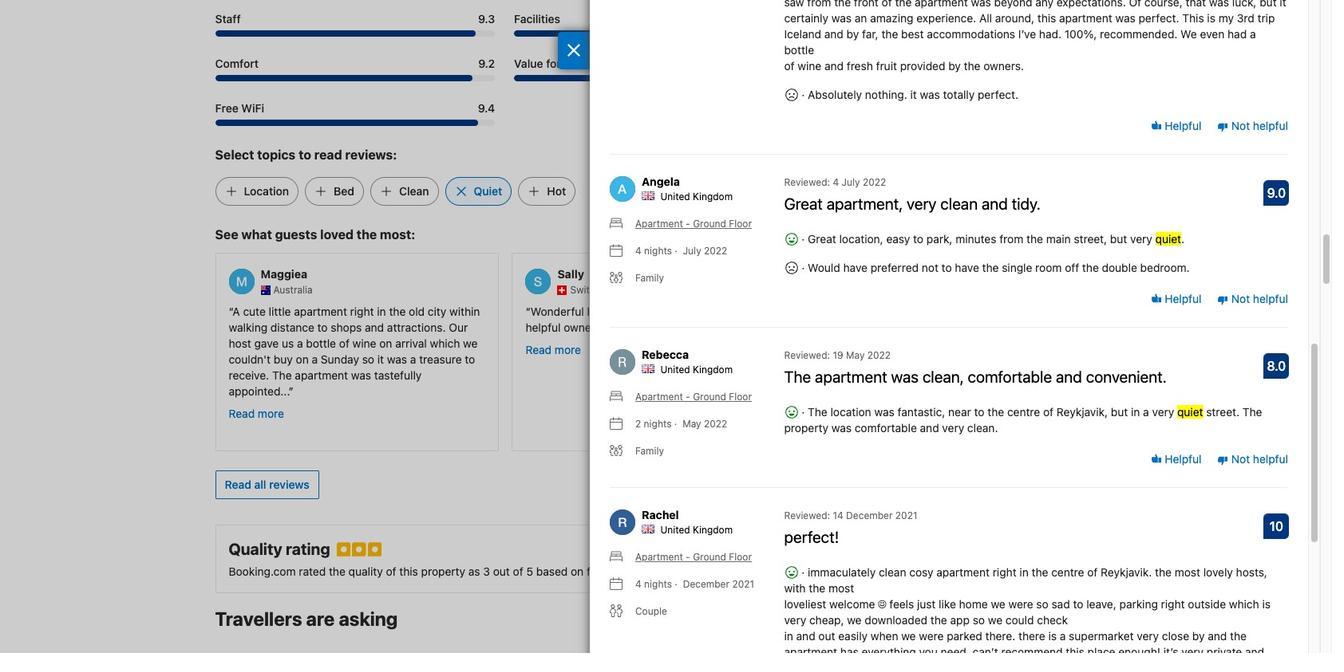 Task type: locate. For each thing, give the bounding box(es) containing it.
2 vertical spatial apartment
[[636, 552, 683, 564]]

centre left reykjavik,
[[1008, 406, 1041, 419]]

not helpful up 9.0
[[1229, 119, 1289, 132]]

1 horizontal spatial read more
[[526, 343, 581, 357]]

kingdom up the 4 nights · july 2022
[[693, 191, 733, 203]]

2 not helpful from the top
[[1229, 292, 1289, 306]]

comfortable
[[968, 368, 1053, 387], [855, 422, 917, 435]]

" right within on the left
[[526, 305, 531, 318]]

kingdom up size,
[[693, 525, 733, 537]]

2 vertical spatial not
[[1232, 452, 1251, 466]]

1 vertical spatial which
[[1230, 598, 1260, 612]]

3 apartment - ground floor link from the top
[[610, 551, 752, 566]]

ground up the 4 nights · july 2022
[[693, 218, 727, 230]]

on right wine
[[380, 337, 392, 350]]

0 vertical spatial not
[[1232, 119, 1251, 132]]

with
[[785, 582, 806, 596]]

2 horizontal spatial more
[[852, 343, 878, 357]]

helpful up 9.0
[[1254, 119, 1289, 132]]

location
[[831, 406, 872, 419], [744, 565, 785, 579]]

apartment - ground floor up the 4 nights · july 2022
[[636, 218, 752, 230]]

2 vertical spatial right
[[1162, 598, 1185, 612]]

1 " from the left
[[229, 305, 233, 318]]

cosy
[[687, 305, 711, 318], [910, 566, 934, 580]]

· left absolutely
[[802, 88, 805, 102]]

0 horizontal spatial centre
[[1008, 406, 1041, 419]]

see for see availability
[[1005, 614, 1025, 627]]

0 vertical spatial clean
[[941, 195, 978, 213]]

2 floor from the top
[[729, 392, 752, 403]]

2
[[636, 419, 641, 431]]

apartment - ground floor link up the 4 nights · july 2022
[[610, 217, 752, 232]]

not helpful for great apartment, very clean and tidy.
[[1229, 292, 1289, 306]]

" inside " wonderful location, clean and cosy spot, very helpful owners.
[[526, 305, 531, 318]]

1 horizontal spatial property
[[785, 422, 829, 435]]

united for the
[[661, 364, 690, 376]]

- for the
[[686, 392, 691, 403]]

united kingdom
[[661, 191, 733, 203], [661, 364, 733, 376], [661, 525, 733, 537]]

1 vertical spatial 9.4
[[478, 102, 495, 115]]

4 nights · july 2022
[[636, 245, 728, 257]]

" for wonderful location, clean and cosy spot, very helpful owners.
[[603, 321, 608, 334]]

1 ground from the top
[[693, 218, 727, 230]]

switzerland
[[571, 284, 623, 296]]

1 horizontal spatial read more button
[[526, 342, 581, 358]]

0 horizontal spatial property
[[421, 565, 466, 579]]

was left fantastic,
[[875, 406, 895, 419]]

2 vertical spatial united kingdom
[[661, 525, 733, 537]]

quality
[[229, 540, 282, 559]]

0 vertical spatial united kingdom
[[661, 191, 733, 203]]

were up you
[[919, 630, 944, 644]]

main
[[1047, 233, 1071, 246]]

centre for reykjavik,
[[1008, 406, 1041, 419]]

helpful for great apartment, very clean and tidy.
[[1162, 292, 1202, 306]]

see inside button
[[1005, 614, 1025, 627]]

0 horizontal spatial "
[[229, 305, 233, 318]]

2 helpful from the top
[[1162, 292, 1202, 306]]

2 reviewed: from the top
[[785, 350, 830, 362]]

0 vertical spatial location
[[831, 406, 872, 419]]

family down '2'
[[636, 446, 664, 458]]

gave
[[254, 337, 279, 350]]

very inside " wonderful location, clean and cosy spot, very helpful owners.
[[744, 305, 766, 318]]

apartment up the "such" on the bottom
[[636, 552, 683, 564]]

very down convenient.
[[1153, 406, 1175, 419]]

and up the with
[[788, 565, 807, 579]]

within
[[450, 305, 480, 318]]

comfortable inside street.  the property was comfortable and very clean.
[[855, 422, 917, 435]]

2 as from the left
[[654, 565, 666, 579]]

more
[[555, 343, 581, 357], [852, 343, 878, 357], [258, 407, 284, 421]]

1 united kingdom from the top
[[661, 191, 733, 203]]

0 horizontal spatial location,
[[587, 305, 631, 318]]

to inside close to everything. very warm & cosy. comfortable beds
[[859, 305, 870, 318]]

3 not from the top
[[1232, 452, 1251, 466]]

out inside immaculately clean cosy apartment right in the centre of reykjavik. the most lovely hosts, with the most loveliest welcome ☺️ feels just like home we were so sad to leave, parking right outside which is very cheap, we downloaded the app so we could check in and out easily when we were parked there. there is a supermarket very close by and the apartment has everything you need. can't recommend this place enough! it's very private and
[[819, 630, 836, 644]]

2 horizontal spatial "
[[915, 321, 920, 334]]

3 helpful from the top
[[1162, 452, 1202, 466]]

shops
[[331, 321, 362, 334]]

0 horizontal spatial may
[[683, 419, 702, 431]]

very
[[907, 195, 937, 213], [1131, 233, 1153, 246], [744, 305, 766, 318], [1153, 406, 1175, 419], [943, 422, 965, 435], [785, 614, 807, 628], [1137, 630, 1159, 644], [1182, 646, 1204, 654]]

1 united from the top
[[661, 191, 690, 203]]

centre inside immaculately clean cosy apartment right in the centre of reykjavik. the most lovely hosts, with the most loveliest welcome ☺️ feels just like home we were so sad to leave, parking right outside which is very cheap, we downloaded the app so we could check in and out easily when we were parked there. there is a supermarket very close by and the apartment has everything you need. can't recommend this place enough! it's very private and
[[1052, 566, 1085, 580]]

everything.
[[873, 305, 930, 318]]

read down appointed...
[[229, 407, 255, 421]]

staff 9.3 meter
[[215, 31, 495, 37]]

· left the would
[[802, 261, 805, 275]]

2 vertical spatial clean
[[879, 566, 907, 580]]

read more button for "
[[823, 342, 878, 358]]

to up comfortable
[[859, 305, 870, 318]]

were up could
[[1009, 598, 1034, 612]]

which
[[430, 337, 460, 350], [1230, 598, 1260, 612]]

united
[[661, 191, 690, 203], [661, 364, 690, 376], [661, 525, 690, 537]]

4 up apartment,
[[833, 177, 839, 189]]

quiet
[[474, 185, 503, 198]]

2 kingdom from the top
[[693, 364, 733, 376]]

3
[[483, 565, 490, 579]]

cheap,
[[810, 614, 844, 628]]

1 vertical spatial not helpful button
[[1218, 291, 1289, 307]]

the inside " a cute little apartment right in the old city within walking distance to shops and attractions.  our host gave us a bottle of wine on arrival which we couldn't buy on a sunday so it was a treasure to receive. the apartment was tastefully appointed...
[[389, 305, 406, 318]]

more down owners.
[[555, 343, 581, 357]]

on
[[380, 337, 392, 350], [296, 353, 309, 366], [571, 565, 584, 579]]

2 " from the left
[[526, 305, 531, 318]]

-
[[686, 218, 691, 230], [686, 392, 691, 403], [686, 552, 691, 564]]

0 horizontal spatial is
[[1049, 630, 1057, 644]]

booking.com
[[229, 565, 296, 579]]

1 reviewed: from the top
[[785, 177, 830, 189]]

december
[[846, 510, 893, 522], [683, 579, 730, 591]]

5
[[527, 565, 533, 579]]

read more for a cute little apartment right in the old city within walking distance to shops and attractions.  our host gave us a bottle of wine on arrival which we couldn't buy on a sunday so it was a treasure to receive. the apartment was tastefully appointed...
[[229, 407, 284, 421]]

australia image
[[261, 286, 270, 295]]

" for a cute little apartment right in the old city within walking distance to shops and attractions.  our host gave us a bottle of wine on arrival which we couldn't buy on a sunday so it was a treasure to receive. the apartment was tastefully appointed...
[[289, 385, 294, 398]]

as
[[469, 565, 480, 579], [654, 565, 666, 579]]

location, down apartment,
[[840, 233, 884, 246]]

1 vertical spatial centre
[[1052, 566, 1085, 580]]

helpful inside " wonderful location, clean and cosy spot, very helpful owners.
[[526, 321, 561, 334]]

host
[[229, 337, 251, 350]]

3 not helpful button from the top
[[1218, 452, 1289, 468]]

0 vertical spatial this
[[399, 565, 418, 579]]

· right '2'
[[675, 419, 677, 431]]

and left "tidy." at top right
[[982, 195, 1008, 213]]

ground
[[693, 218, 727, 230], [693, 392, 727, 403], [693, 552, 727, 564]]

0 vertical spatial kingdom
[[693, 191, 733, 203]]

was down sunday
[[351, 369, 371, 382]]

2 family from the top
[[636, 446, 664, 458]]

read more button for wonderful location, clean and cosy spot, very helpful owners.
[[526, 342, 581, 358]]

1 vertical spatial property
[[421, 565, 466, 579]]

2 vertical spatial floor
[[729, 552, 752, 564]]

1 vertical spatial see
[[1005, 614, 1025, 627]]

apartment for great
[[636, 218, 683, 230]]

2 horizontal spatial read more button
[[823, 342, 878, 358]]

clean up feels
[[879, 566, 907, 580]]

1 horizontal spatial location,
[[840, 233, 884, 246]]

1 apartment - ground floor from the top
[[636, 218, 752, 230]]

has
[[841, 646, 859, 654]]

0 vertical spatial united
[[661, 191, 690, 203]]

see left what
[[215, 228, 238, 242]]

0 vertical spatial is
[[1263, 598, 1271, 612]]

double
[[1102, 261, 1138, 275]]

1 floor from the top
[[729, 218, 752, 230]]

read down comfortable
[[823, 343, 849, 357]]

1 vertical spatial but
[[1111, 406, 1129, 419]]

0 vertical spatial right
[[350, 305, 374, 318]]

everything
[[862, 646, 916, 654]]

1 horizontal spatial so
[[973, 614, 985, 628]]

read for wonderful location, clean and cosy spot, very helpful owners.
[[526, 343, 552, 357]]

2 vertical spatial not helpful button
[[1218, 452, 1289, 468]]

united for great
[[661, 191, 690, 203]]

read more for wonderful location, clean and cosy spot, very helpful owners.
[[526, 343, 581, 357]]

not for great apartment, very clean and tidy.
[[1232, 292, 1251, 306]]

on right based
[[571, 565, 584, 579]]

1 have from the left
[[844, 261, 868, 275]]

when
[[871, 630, 899, 644]]

preferred
[[871, 261, 919, 275]]

not helpful down street.
[[1229, 452, 1289, 466]]

0 horizontal spatial have
[[844, 261, 868, 275]]

0 horizontal spatial it
[[378, 353, 384, 366]]

of inside " a cute little apartment right in the old city within walking distance to shops and attractions.  our host gave us a bottle of wine on arrival which we couldn't buy on a sunday so it was a treasure to receive. the apartment was tastefully appointed...
[[339, 337, 350, 350]]

apartment - ground floor up 2 nights · may 2022 at bottom
[[636, 392, 752, 403]]

hot
[[547, 185, 566, 198]]

3 not helpful from the top
[[1229, 452, 1289, 466]]

this inside immaculately clean cosy apartment right in the centre of reykjavik. the most lovely hosts, with the most loveliest welcome ☺️ feels just like home we were so sad to leave, parking right outside which is very cheap, we downloaded the app so we could check in and out easily when we were parked there. there is a supermarket very close by and the apartment has everything you need. can't recommend this place enough! it's very private and
[[1066, 646, 1085, 654]]

1 kingdom from the top
[[693, 191, 733, 203]]

helpful button
[[1151, 118, 1202, 134], [1151, 291, 1202, 307], [1151, 452, 1202, 468]]

quiet
[[1156, 233, 1182, 246], [1178, 406, 1204, 419]]

1 vertical spatial united kingdom
[[661, 364, 733, 376]]

sally
[[558, 267, 584, 281]]

family
[[636, 273, 664, 285], [636, 446, 664, 458]]

2 apartment from the top
[[636, 392, 683, 403]]

location up absolutely
[[814, 57, 859, 70]]

1 vertical spatial reviewed:
[[785, 350, 830, 362]]

0 vertical spatial but
[[1111, 233, 1128, 246]]

1 vertical spatial on
[[296, 353, 309, 366]]

bedroom.
[[1141, 261, 1190, 275]]

0 vertical spatial which
[[430, 337, 460, 350]]

united kingdom down the angela
[[661, 191, 733, 203]]

0 horizontal spatial see
[[215, 228, 238, 242]]

and down cheap,
[[797, 630, 816, 644]]

0 vertical spatial on
[[380, 337, 392, 350]]

december right the 14
[[846, 510, 893, 522]]

apartment - ground floor link for the
[[610, 391, 752, 405]]

1 not helpful from the top
[[1229, 119, 1289, 132]]

helpful button for the apartment was clean, comfortable and convenient.
[[1151, 452, 1202, 468]]

and inside " a cute little apartment right in the old city within walking distance to shops and attractions.  our host gave us a bottle of wine on arrival which we couldn't buy on a sunday so it was a treasure to receive. the apartment was tastefully appointed...
[[365, 321, 384, 334]]

and inside " wonderful location, clean and cosy spot, very helpful owners.
[[665, 305, 684, 318]]

read more down appointed...
[[229, 407, 284, 421]]

this left place
[[1066, 646, 1085, 654]]

single
[[1002, 261, 1033, 275]]

so down home
[[973, 614, 985, 628]]

welcome
[[830, 598, 876, 612]]

we down downloaded
[[902, 630, 916, 644]]

we inside " a cute little apartment right in the old city within walking distance to shops and attractions.  our host gave us a bottle of wine on arrival which we couldn't buy on a sunday so it was a treasure to receive. the apartment was tastefully appointed...
[[463, 337, 478, 350]]

floor for the
[[729, 392, 752, 403]]

immaculately
[[808, 566, 876, 580]]

1 vertical spatial floor
[[729, 392, 752, 403]]

2 vertical spatial kingdom
[[693, 525, 733, 537]]

0 vertical spatial reviewed:
[[785, 177, 830, 189]]

clean for very
[[941, 195, 978, 213]]

" down everything.
[[915, 321, 920, 334]]

rebecca
[[642, 348, 689, 362]]

to up clean.
[[975, 406, 985, 419]]

2 ground from the top
[[693, 392, 727, 403]]

3 - from the top
[[686, 552, 691, 564]]

read left all
[[225, 478, 251, 492]]

1 vertical spatial cosy
[[910, 566, 934, 580]]

0 vertical spatial apartment
[[636, 218, 683, 230]]

0 horizontal spatial read more
[[229, 407, 284, 421]]

nights for the
[[644, 419, 672, 431]]

1 horizontal spatial more
[[555, 343, 581, 357]]

apartment - ground floor link up 2 nights · may 2022 at bottom
[[610, 391, 752, 405]]

2 helpful button from the top
[[1151, 291, 1202, 307]]

family up " wonderful location, clean and cosy spot, very helpful owners.
[[636, 273, 664, 285]]

0 horizontal spatial out
[[493, 565, 510, 579]]

3 apartment - ground floor from the top
[[636, 552, 752, 564]]

2 united from the top
[[661, 364, 690, 376]]

the left old
[[389, 305, 406, 318]]

our
[[449, 321, 468, 334]]

was left totally on the right
[[920, 88, 940, 102]]

cosy inside " wonderful location, clean and cosy spot, very helpful owners.
[[687, 305, 711, 318]]

cosy.
[[1002, 305, 1028, 318]]

2 vertical spatial reviewed:
[[785, 510, 830, 522]]

2 vertical spatial helpful button
[[1151, 452, 1202, 468]]

and up 'private'
[[1208, 630, 1228, 644]]

0 vertical spatial helpful
[[1162, 119, 1202, 132]]

helpful for great apartment, very clean and tidy. not helpful button
[[1254, 292, 1289, 306]]

but right street,
[[1111, 233, 1128, 246]]

in up could
[[1020, 566, 1029, 580]]

0 vertical spatial out
[[493, 565, 510, 579]]

1 as from the left
[[469, 565, 480, 579]]

1 horizontal spatial it
[[911, 88, 917, 102]]

read more down comfortable
[[823, 343, 878, 357]]

right up close
[[1162, 598, 1185, 612]]

bottle
[[306, 337, 336, 350]]

we
[[463, 337, 478, 350], [991, 598, 1006, 612], [847, 614, 862, 628], [988, 614, 1003, 628], [902, 630, 916, 644]]

1 helpful button from the top
[[1151, 118, 1202, 134]]

kingdom for the
[[693, 364, 733, 376]]

check
[[1037, 614, 1068, 628]]

2 not from the top
[[1232, 292, 1251, 306]]

scored 8.0 element
[[1264, 354, 1290, 380]]

2 vertical spatial 4
[[636, 579, 642, 591]]

0 vertical spatial 4
[[833, 177, 839, 189]]

this right quality
[[399, 565, 418, 579]]

2 horizontal spatial clean
[[941, 195, 978, 213]]

1 horizontal spatial december
[[846, 510, 893, 522]]

0 vertical spatial not helpful
[[1229, 119, 1289, 132]]

helpful for 3rd not helpful button from the bottom of the page
[[1254, 119, 1289, 132]]

not helpful button
[[1218, 118, 1289, 134], [1218, 291, 1289, 307], [1218, 452, 1289, 468]]

parked
[[947, 630, 983, 644]]

close to everything. very warm & cosy. comfortable beds
[[823, 305, 1028, 334]]

2 vertical spatial on
[[571, 565, 584, 579]]

a down availability
[[1060, 630, 1066, 644]]

1 vertical spatial kingdom
[[693, 364, 733, 376]]

more for "
[[852, 343, 878, 357]]

staff
[[215, 12, 241, 26]]

was down 19
[[832, 422, 852, 435]]

we down our
[[463, 337, 478, 350]]

out right 3 in the bottom of the page
[[493, 565, 510, 579]]

3 apartment from the top
[[636, 552, 683, 564]]

more down comfortable
[[852, 343, 878, 357]]

in
[[377, 305, 386, 318], [1132, 406, 1141, 419], [1020, 566, 1029, 580], [785, 630, 794, 644]]

family for the
[[636, 446, 664, 458]]

money
[[564, 57, 600, 70]]

close image
[[567, 44, 581, 57]]

1 horizontal spatial 2021
[[896, 510, 918, 522]]

cute
[[243, 305, 266, 318]]

is down check
[[1049, 630, 1057, 644]]

4 up " wonderful location, clean and cosy spot, very helpful owners.
[[636, 245, 642, 257]]

2 apartment - ground floor link from the top
[[610, 391, 752, 405]]

2 vertical spatial ground
[[693, 552, 727, 564]]

1 not from the top
[[1232, 119, 1251, 132]]

reviewed: for the
[[785, 350, 830, 362]]

1 vertical spatial family
[[636, 446, 664, 458]]

" inside " a cute little apartment right in the old city within walking distance to shops and attractions.  our host gave us a bottle of wine on arrival which we couldn't buy on a sunday so it was a treasure to receive. the apartment was tastefully appointed...
[[229, 305, 233, 318]]

property
[[785, 422, 829, 435], [421, 565, 466, 579]]

not helpful button up 9.0
[[1218, 118, 1289, 134]]

totally
[[943, 88, 975, 102]]

provided.
[[856, 565, 904, 579]]

1 apartment from the top
[[636, 218, 683, 230]]

0 vertical spatial property
[[785, 422, 829, 435]]

3 helpful button from the top
[[1151, 452, 1202, 468]]

3 floor from the top
[[729, 552, 752, 564]]

united down the angela
[[661, 191, 690, 203]]

not helpful button for great apartment, very clean and tidy.
[[1218, 291, 1289, 307]]

location, for great
[[840, 233, 884, 246]]

1 family from the top
[[636, 273, 664, 285]]

loved
[[320, 228, 354, 242]]

united kingdom for the
[[661, 364, 733, 376]]

right up could
[[993, 566, 1017, 580]]

" down switzerland
[[603, 321, 608, 334]]

great apartment, very clean and tidy.
[[785, 195, 1041, 213]]

warm
[[960, 305, 988, 318]]

2 nights · may 2022
[[636, 419, 728, 431]]

this
[[399, 565, 418, 579], [1066, 646, 1085, 654]]

so down wine
[[362, 353, 374, 366]]

street.  the property was comfortable and very clean.
[[785, 406, 1263, 435]]

out
[[493, 565, 510, 579], [819, 630, 836, 644]]

most
[[1175, 566, 1201, 580], [829, 582, 855, 596]]

united kingdom down rebecca
[[661, 364, 733, 376]]

0 horizontal spatial comfortable
[[855, 422, 917, 435]]

comfort 9.2 meter
[[215, 75, 495, 82]]

apartment - ground floor
[[636, 218, 752, 230], [636, 392, 752, 403], [636, 552, 752, 564]]

it up the tastefully at the bottom
[[378, 353, 384, 366]]

19
[[833, 350, 844, 362]]

on right buy
[[296, 353, 309, 366]]

1 apartment - ground floor link from the top
[[610, 217, 752, 232]]

1 vertical spatial this
[[1066, 646, 1085, 654]]

nights right '2'
[[644, 419, 672, 431]]

4 down the "such" on the bottom
[[636, 579, 642, 591]]

the right the loved
[[357, 228, 377, 242]]

which down "hosts,"
[[1230, 598, 1260, 612]]

1 horizontal spatial july
[[842, 177, 860, 189]]

apartment up the 4 nights · july 2022
[[636, 218, 683, 230]]

read all reviews button
[[215, 471, 319, 500]]

0 horizontal spatial which
[[430, 337, 460, 350]]

9.4 for cleanliness
[[1076, 12, 1094, 26]]

0 vertical spatial see
[[215, 228, 238, 242]]

centre up sad
[[1052, 566, 1085, 580]]

- up 2 nights · may 2022 at bottom
[[686, 392, 691, 403]]

right inside " a cute little apartment right in the old city within walking distance to shops and attractions.  our host gave us a bottle of wine on arrival which we couldn't buy on a sunday so it was a treasure to receive. the apartment was tastefully appointed...
[[350, 305, 374, 318]]

1 vertical spatial not
[[1232, 292, 1251, 306]]

of inside immaculately clean cosy apartment right in the centre of reykjavik. the most lovely hosts, with the most loveliest welcome ☺️ feels just like home we were so sad to leave, parking right outside which is very cheap, we downloaded the app so we could check in and out easily when we were parked there. there is a supermarket very close by and the apartment has everything you need. can't recommend this place enough! it's very private and
[[1088, 566, 1098, 580]]

to right sad
[[1074, 598, 1084, 612]]

· absolutely nothing. it was totally perfect.
[[799, 88, 1019, 102]]

ground up facilities,
[[693, 552, 727, 564]]

not helpful for the apartment was clean, comfortable and convenient.
[[1229, 452, 1289, 466]]

1 vertical spatial quiet
[[1178, 406, 1204, 419]]

helpful button for great apartment, very clean and tidy.
[[1151, 291, 1202, 307]]

0 vertical spatial ground
[[693, 218, 727, 230]]

property left 3 in the bottom of the page
[[421, 565, 466, 579]]

read for "
[[823, 343, 849, 357]]

2 - from the top
[[686, 392, 691, 403]]

great
[[785, 195, 823, 213], [808, 233, 837, 246]]

clean
[[941, 195, 978, 213], [634, 305, 662, 318], [879, 566, 907, 580]]

2 apartment - ground floor from the top
[[636, 392, 752, 403]]

1 vertical spatial so
[[1037, 598, 1049, 612]]

1 - from the top
[[686, 218, 691, 230]]

united down rebecca
[[661, 364, 690, 376]]

sunday
[[321, 353, 359, 366]]

0 vertical spatial apartment - ground floor
[[636, 218, 752, 230]]

wifi
[[241, 102, 264, 115]]

kingdom down spot,
[[693, 364, 733, 376]]

apartment
[[294, 305, 347, 318], [815, 368, 888, 387], [295, 369, 348, 382], [937, 566, 990, 580], [785, 646, 838, 654]]

1 vertical spatial 4
[[636, 245, 642, 257]]

it
[[911, 88, 917, 102], [378, 353, 384, 366]]

arrival
[[395, 337, 427, 350]]

10
[[1270, 520, 1284, 534]]

2 not helpful button from the top
[[1218, 291, 1289, 307]]

2 united kingdom from the top
[[661, 364, 733, 376]]

clean inside " wonderful location, clean and cosy spot, very helpful owners.
[[634, 305, 662, 318]]

not helpful button for the apartment was clean, comfortable and convenient.
[[1218, 452, 1289, 468]]

8.8
[[777, 57, 794, 70]]

clean inside immaculately clean cosy apartment right in the centre of reykjavik. the most lovely hosts, with the most loveliest welcome ☺️ feels just like home we were so sad to leave, parking right outside which is very cheap, we downloaded the app so we could check in and out easily when we were parked there. there is a supermarket very close by and the apartment has everything you need. can't recommend this place enough! it's very private and
[[879, 566, 907, 580]]

1 vertical spatial comfortable
[[855, 422, 917, 435]]

location, inside " wonderful location, clean and cosy spot, very helpful owners.
[[587, 305, 631, 318]]

0 horizontal spatial clean
[[634, 305, 662, 318]]

apartment up '2'
[[636, 392, 683, 403]]

1 horizontal spatial on
[[380, 337, 392, 350]]

cosy inside immaculately clean cosy apartment right in the centre of reykjavik. the most lovely hosts, with the most loveliest welcome ☺️ feels just like home we were so sad to leave, parking right outside which is very cheap, we downloaded the app so we could check in and out easily when we were parked there. there is a supermarket very close by and the apartment has everything you need. can't recommend this place enough! it's very private and
[[910, 566, 934, 580]]

0 vertical spatial family
[[636, 273, 664, 285]]

1 vertical spatial helpful
[[1162, 292, 1202, 306]]

apartment - ground floor link up 4 nights · december 2021
[[610, 551, 752, 566]]

great down reviewed: 4 july 2022
[[785, 195, 823, 213]]

outside
[[1188, 598, 1227, 612]]

reviews:
[[345, 148, 397, 162]]

8.9
[[777, 12, 794, 26]]

were
[[1009, 598, 1034, 612], [919, 630, 944, 644]]

in left old
[[377, 305, 386, 318]]

and up rebecca
[[665, 305, 684, 318]]

1 vertical spatial location,
[[587, 305, 631, 318]]

0 vertical spatial quiet
[[1156, 233, 1182, 246]]

helpful up 10
[[1254, 452, 1289, 466]]

great up the would
[[808, 233, 837, 246]]

switzerland image
[[558, 286, 567, 295]]

0 vertical spatial floor
[[729, 218, 752, 230]]



Task type: vqa. For each thing, say whether or not it's contained in the screenshot.
'using'
no



Task type: describe. For each thing, give the bounding box(es) containing it.
to up the 'bottle'
[[317, 321, 328, 334]]

wonderful
[[531, 305, 584, 318]]

0 horizontal spatial were
[[919, 630, 944, 644]]

the up see availability
[[1032, 566, 1049, 580]]

factors
[[587, 565, 623, 579]]

comfortable
[[823, 321, 887, 334]]

angela
[[642, 175, 680, 189]]

booking.com rated the quality of this property as 3 out of 5 based on factors such as facilities, size, location and services provided.
[[229, 565, 904, 579]]

distance
[[271, 321, 314, 334]]

clean for location,
[[634, 305, 662, 318]]

· down facilities,
[[675, 579, 678, 591]]

bed
[[334, 185, 355, 198]]

- for great
[[686, 218, 691, 230]]

what
[[241, 228, 272, 242]]

3 united kingdom from the top
[[661, 525, 733, 537]]

can't
[[973, 646, 999, 654]]

near
[[949, 406, 972, 419]]

the right off
[[1083, 261, 1099, 275]]

guests
[[275, 228, 317, 242]]

rating
[[286, 540, 330, 559]]

apartment down sunday
[[295, 369, 348, 382]]

street,
[[1074, 233, 1108, 246]]

1 horizontal spatial most
[[1175, 566, 1201, 580]]

1 vertical spatial is
[[1049, 630, 1057, 644]]

lovely
[[1204, 566, 1234, 580]]

select topics to read reviews:
[[215, 148, 397, 162]]

need.
[[941, 646, 970, 654]]

recommend
[[1002, 646, 1063, 654]]

scored 10 element
[[1264, 514, 1290, 540]]

the up 'loveliest'
[[809, 582, 826, 596]]

downloaded
[[865, 614, 928, 628]]

was left clean,
[[891, 368, 919, 387]]

2022 right '2'
[[704, 419, 728, 431]]

9.4 for free wifi
[[478, 102, 495, 115]]

see what guests loved the most:
[[215, 228, 416, 242]]

comfortable for clean,
[[968, 368, 1053, 387]]

a
[[233, 305, 240, 318]]

" wonderful location, clean and cosy spot, very helpful owners.
[[526, 305, 766, 334]]

could
[[1006, 614, 1034, 628]]

just
[[917, 598, 936, 612]]

the apartment was clean, comfortable and convenient.
[[785, 368, 1167, 387]]

value for money 8.8 meter
[[514, 75, 794, 82]]

0 vertical spatial were
[[1009, 598, 1034, 612]]

minutes
[[956, 233, 997, 246]]

cleanliness 9.4 meter
[[814, 31, 1094, 37]]

spot,
[[714, 305, 740, 318]]

read more for "
[[823, 343, 878, 357]]

0 horizontal spatial location
[[244, 185, 289, 198]]

in down 'loveliest'
[[785, 630, 794, 644]]

place
[[1088, 646, 1116, 654]]

very up park, at the right of the page
[[907, 195, 937, 213]]

the right from
[[1027, 233, 1044, 246]]

0 horizontal spatial 2021
[[733, 579, 755, 591]]

see availability button
[[996, 607, 1094, 635]]

which inside immaculately clean cosy apartment right in the centre of reykjavik. the most lovely hosts, with the most loveliest welcome ☺️ feels just like home we were so sad to leave, parking right outside which is very cheap, we downloaded the app so we could check in and out easily when we were parked there. there is a supermarket very close by and the apartment has everything you need. can't recommend this place enough! it's very private and
[[1230, 598, 1260, 612]]

travellers are asking
[[215, 608, 398, 631]]

☺️
[[879, 598, 887, 612]]

of left 5
[[513, 565, 524, 579]]

we up easily at the bottom right
[[847, 614, 862, 628]]

size,
[[717, 565, 741, 579]]

immaculately clean cosy apartment right in the centre of reykjavik. the most lovely hosts, with the most loveliest welcome ☺️ feels just like home we were so sad to leave, parking right outside which is very cheap, we downloaded the app so we could check in and out easily when we were parked there. there is a supermarket very close by and the apartment has everything you need. can't recommend this place enough! it's very private and
[[785, 566, 1271, 654]]

helpful for the apartment was clean, comfortable and convenient.
[[1162, 452, 1202, 466]]

apartment - ground floor link for great
[[610, 217, 752, 232]]

ground for the
[[693, 392, 727, 403]]

" for wonderful
[[526, 305, 531, 318]]

reviewed: for great
[[785, 177, 830, 189]]

0 horizontal spatial this
[[399, 565, 418, 579]]

apartment for the
[[636, 392, 683, 403]]

2 vertical spatial nights
[[644, 579, 672, 591]]

was inside street.  the property was comfortable and very clean.
[[832, 422, 852, 435]]

by
[[1193, 630, 1205, 644]]

3 reviewed: from the top
[[785, 510, 830, 522]]

4 for great apartment, very clean and tidy.
[[636, 245, 642, 257]]

4 for perfect!
[[636, 579, 642, 591]]

0 horizontal spatial july
[[683, 245, 702, 257]]

0 vertical spatial it
[[911, 88, 917, 102]]

very down 'loveliest'
[[785, 614, 807, 628]]

value for money
[[514, 57, 600, 70]]

which inside " a cute little apartment right in the old city within walking distance to shops and attractions.  our host gave us a bottle of wine on arrival which we couldn't buy on a sunday so it was a treasure to receive. the apartment was tastefully appointed...
[[430, 337, 460, 350]]

more for wonderful location, clean and cosy spot, very helpful owners.
[[555, 343, 581, 357]]

not for the apartment was clean, comfortable and convenient.
[[1232, 452, 1251, 466]]

of left reykjavik,
[[1044, 406, 1054, 419]]

and right 'private'
[[1246, 646, 1265, 654]]

3 united from the top
[[661, 525, 690, 537]]

1 helpful from the top
[[1162, 119, 1202, 132]]

the up clean.
[[988, 406, 1005, 419]]

private
[[1207, 646, 1243, 654]]

· down reviewed: 19 may 2022
[[799, 406, 808, 419]]

was up the tastefully at the bottom
[[387, 353, 407, 366]]

the down "like"
[[931, 614, 948, 628]]

property inside street.  the property was comfortable and very clean.
[[785, 422, 829, 435]]

read inside read all reviews 'button'
[[225, 478, 251, 492]]

0 horizontal spatial on
[[296, 353, 309, 366]]

apartment down 19
[[815, 368, 888, 387]]

.
[[1182, 233, 1185, 246]]

apartment down cheap,
[[785, 646, 838, 654]]

apartment up home
[[937, 566, 990, 580]]

2 horizontal spatial so
[[1037, 598, 1049, 612]]

reviewed: 19 may 2022
[[785, 350, 891, 362]]

couple
[[636, 606, 667, 618]]

the left single
[[983, 261, 999, 275]]

very up double
[[1131, 233, 1153, 246]]

1 horizontal spatial is
[[1263, 598, 1271, 612]]

to inside immaculately clean cosy apartment right in the centre of reykjavik. the most lovely hosts, with the most loveliest welcome ☺️ feels just like home we were so sad to leave, parking right outside which is very cheap, we downloaded the app so we could check in and out easily when we were parked there. there is a supermarket very close by and the apartment has everything you need. can't recommend this place enough! it's very private and
[[1074, 598, 1084, 612]]

a inside immaculately clean cosy apartment right in the centre of reykjavik. the most lovely hosts, with the most loveliest welcome ☺️ feels just like home we were so sad to leave, parking right outside which is very cheap, we downloaded the app so we could check in and out easily when we were parked there. there is a supermarket very close by and the apartment has everything you need. can't recommend this place enough! it's very private and
[[1060, 630, 1066, 644]]

read
[[314, 148, 342, 162]]

comfort
[[215, 57, 259, 70]]

buy
[[274, 353, 293, 366]]

very inside street.  the property was comfortable and very clean.
[[943, 422, 965, 435]]

and inside street.  the property was comfortable and very clean.
[[920, 422, 940, 435]]

1 vertical spatial most
[[829, 582, 855, 596]]

select
[[215, 148, 254, 162]]

walking
[[229, 321, 268, 334]]

helpful for the apartment was clean, comfortable and convenient. not helpful button
[[1254, 452, 1289, 466]]

in down convenient.
[[1132, 406, 1141, 419]]

the right reykjavik.
[[1156, 566, 1172, 580]]

· down the angela
[[675, 245, 678, 257]]

nothing.
[[865, 88, 908, 102]]

1 horizontal spatial may
[[846, 350, 865, 362]]

room
[[1036, 261, 1062, 275]]

to right not
[[942, 261, 952, 275]]

1 horizontal spatial right
[[993, 566, 1017, 580]]

rated
[[299, 565, 326, 579]]

easy
[[887, 233, 911, 246]]

facilities 8.9 meter
[[514, 31, 794, 37]]

we up there.
[[988, 614, 1003, 628]]

value
[[514, 57, 543, 70]]

so inside " a cute little apartment right in the old city within walking distance to shops and attractions.  our host gave us a bottle of wine on arrival which we couldn't buy on a sunday so it was a treasure to receive. the apartment was tastefully appointed...
[[362, 353, 374, 366]]

3 kingdom from the top
[[693, 525, 733, 537]]

read for a cute little apartment right in the old city within walking distance to shops and attractions.  our host gave us a bottle of wine on arrival which we couldn't buy on a sunday so it was a treasure to receive. the apartment was tastefully appointed...
[[229, 407, 255, 421]]

2022 down 'beds'
[[868, 350, 891, 362]]

2 horizontal spatial on
[[571, 565, 584, 579]]

enough!
[[1119, 646, 1161, 654]]

ground for great
[[693, 218, 727, 230]]

very up enough!
[[1137, 630, 1159, 644]]

read more button for a cute little apartment right in the old city within walking distance to shops and attractions.  our host gave us a bottle of wine on arrival which we couldn't buy on a sunday so it was a treasure to receive. the apartment was tastefully appointed...
[[229, 406, 284, 422]]

not
[[922, 261, 939, 275]]

to left read
[[299, 148, 311, 162]]

clean,
[[923, 368, 964, 387]]

0 horizontal spatial location
[[744, 565, 785, 579]]

the inside " a cute little apartment right in the old city within walking distance to shops and attractions.  our host gave us a bottle of wine on arrival which we couldn't buy on a sunday so it was a treasure to receive. the apartment was tastefully appointed...
[[272, 369, 292, 382]]

· down reviewed: 4 july 2022
[[802, 233, 805, 246]]

in inside " a cute little apartment right in the old city within walking distance to shops and attractions.  our host gave us a bottle of wine on arrival which we couldn't buy on a sunday so it was a treasure to receive. the apartment was tastefully appointed...
[[377, 305, 386, 318]]

0 vertical spatial great
[[785, 195, 823, 213]]

· great location, easy to park, minutes from the main street, but very quiet .
[[799, 233, 1185, 246]]

the inside street.  the property was comfortable and very clean.
[[1243, 406, 1263, 419]]

9.0
[[1268, 186, 1287, 201]]

australia
[[273, 284, 313, 296]]

loveliest
[[785, 598, 827, 612]]

sad
[[1052, 598, 1071, 612]]

centre for reykjavik.
[[1052, 566, 1085, 580]]

kingdom for great
[[693, 191, 733, 203]]

1 horizontal spatial location
[[831, 406, 872, 419]]

1 not helpful button from the top
[[1218, 118, 1289, 134]]

&
[[991, 305, 999, 318]]

rachel
[[642, 509, 679, 522]]

close
[[827, 305, 856, 318]]

free wifi 9.4 meter
[[215, 120, 495, 126]]

nights for great
[[644, 245, 672, 257]]

2022 up apartment,
[[863, 177, 887, 189]]

apartment - ground floor for great
[[636, 218, 752, 230]]

fantastic,
[[898, 406, 946, 419]]

2022 up spot,
[[704, 245, 728, 257]]

like
[[939, 598, 956, 612]]

such
[[626, 565, 651, 579]]

location, for wonderful
[[587, 305, 631, 318]]

2 have from the left
[[955, 261, 980, 275]]

family for great
[[636, 273, 664, 285]]

0 horizontal spatial december
[[683, 579, 730, 591]]

to right treasure at bottom left
[[465, 353, 475, 366]]

to right easy
[[914, 233, 924, 246]]

1 vertical spatial may
[[683, 419, 702, 431]]

read all reviews
[[225, 478, 310, 492]]

receive.
[[229, 369, 269, 382]]

· up the with
[[799, 566, 808, 580]]

julster72
[[855, 267, 907, 281]]

0 vertical spatial 2021
[[896, 510, 918, 522]]

united kingdom for great
[[661, 191, 733, 203]]

quality rating
[[229, 540, 330, 559]]

a right us
[[297, 337, 303, 350]]

" for a
[[229, 305, 233, 318]]

it inside " a cute little apartment right in the old city within walking distance to shops and attractions.  our host gave us a bottle of wine on arrival which we couldn't buy on a sunday so it was a treasure to receive. the apartment was tastefully appointed...
[[378, 353, 384, 366]]

more for a cute little apartment right in the old city within walking distance to shops and attractions.  our host gave us a bottle of wine on arrival which we couldn't buy on a sunday so it was a treasure to receive. the apartment was tastefully appointed...
[[258, 407, 284, 421]]

apartment up shops
[[294, 305, 347, 318]]

scored 9.0 element
[[1264, 181, 1290, 206]]

1 vertical spatial great
[[808, 233, 837, 246]]

beds
[[890, 321, 915, 334]]

see availability
[[1005, 614, 1084, 627]]

this is a carousel with rotating slides. it displays featured reviews of the property. use next and previous buttons to navigate. region
[[202, 247, 1106, 458]]

apartment - ground floor for the
[[636, 392, 752, 403]]

3 ground from the top
[[693, 552, 727, 564]]

see for see what guests loved the most:
[[215, 228, 238, 242]]

0 vertical spatial july
[[842, 177, 860, 189]]

· would have preferred not to have the single room off the double bedroom.
[[799, 261, 1190, 275]]

the right rated
[[329, 565, 346, 579]]

a down arrival
[[410, 353, 416, 366]]

appointed...
[[229, 385, 289, 398]]

park,
[[927, 233, 953, 246]]

old
[[409, 305, 425, 318]]

a down convenient.
[[1144, 406, 1150, 419]]

a down the 'bottle'
[[312, 353, 318, 366]]

we right home
[[991, 598, 1006, 612]]

treasure
[[419, 353, 462, 366]]

reykjavik.
[[1101, 566, 1153, 580]]

reviewed: 14 december 2021
[[785, 510, 918, 522]]

of right quality
[[386, 565, 396, 579]]

little
[[269, 305, 291, 318]]

all
[[254, 478, 266, 492]]

1 horizontal spatial location
[[814, 57, 859, 70]]

the up 'private'
[[1231, 630, 1247, 644]]

and up reykjavik,
[[1056, 368, 1083, 387]]

very down by
[[1182, 646, 1204, 654]]

floor for great
[[729, 218, 752, 230]]

comfortable for was
[[855, 422, 917, 435]]

owners.
[[564, 321, 603, 334]]

9.2
[[478, 57, 495, 70]]



